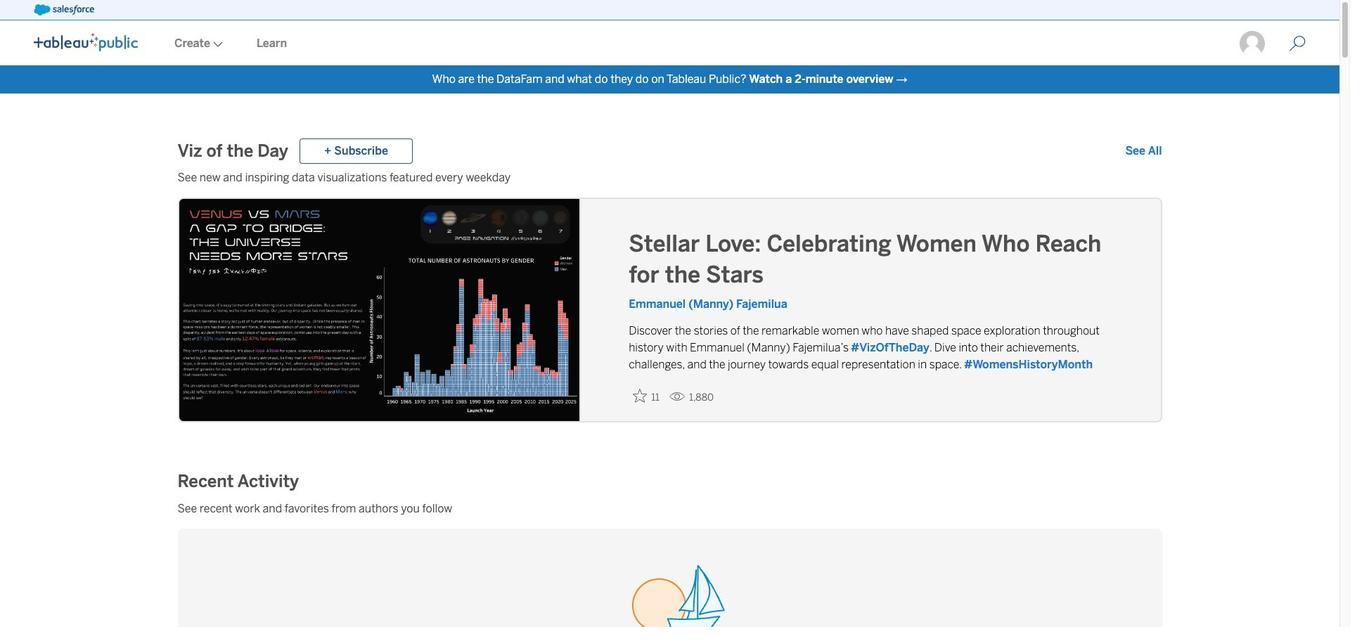 Task type: vqa. For each thing, say whether or not it's contained in the screenshot.
mandry at the right bottom of the page
no



Task type: locate. For each thing, give the bounding box(es) containing it.
tableau public viz of the day image
[[179, 199, 581, 424]]

create image
[[210, 41, 223, 47]]

logo image
[[34, 33, 138, 51]]

see new and inspiring data visualizations featured every weekday element
[[178, 169, 1162, 186]]

recent activity heading
[[178, 470, 299, 493]]

see all viz of the day element
[[1126, 143, 1162, 160]]

viz of the day heading
[[178, 140, 288, 162]]

go to search image
[[1272, 35, 1323, 52]]

jacob.simon6557 image
[[1238, 30, 1267, 58]]



Task type: describe. For each thing, give the bounding box(es) containing it.
see recent work and favorites from authors you follow element
[[178, 501, 1162, 518]]

add favorite image
[[633, 389, 647, 403]]

Add Favorite button
[[629, 385, 664, 408]]

salesforce logo image
[[34, 4, 94, 15]]



